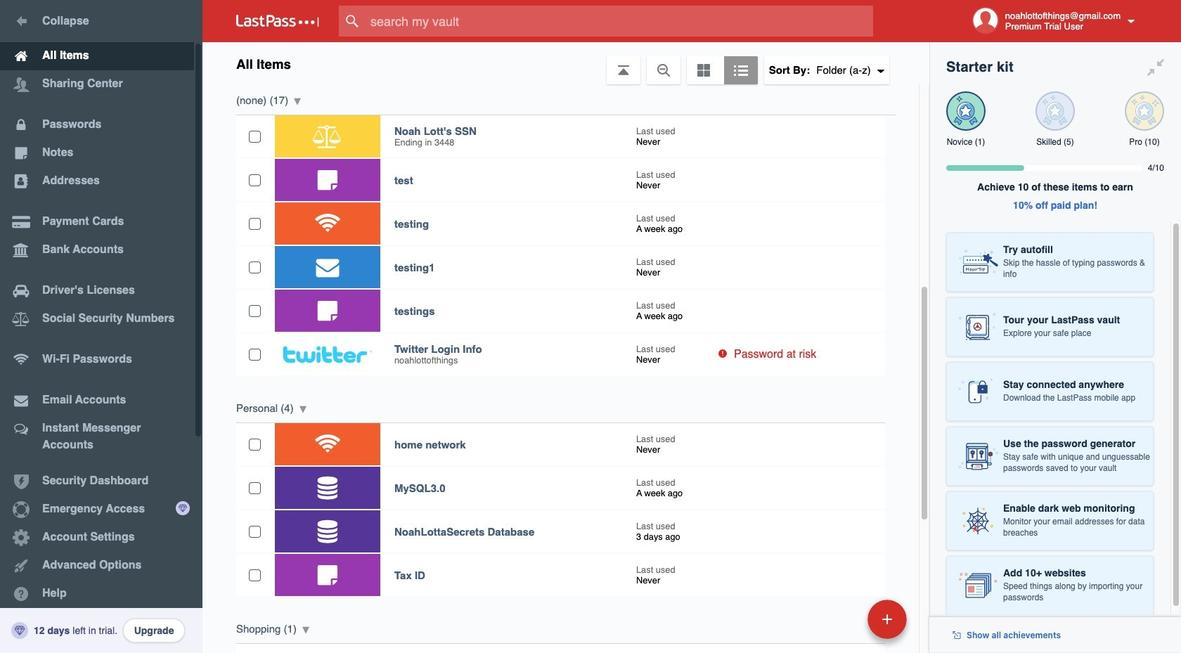 Task type: locate. For each thing, give the bounding box(es) containing it.
new item element
[[771, 599, 912, 639]]

vault options navigation
[[203, 42, 930, 84]]

Search search field
[[339, 6, 901, 37]]

new item navigation
[[771, 596, 916, 653]]



Task type: describe. For each thing, give the bounding box(es) containing it.
main navigation navigation
[[0, 0, 203, 653]]

search my vault text field
[[339, 6, 901, 37]]

lastpass image
[[236, 15, 319, 27]]



